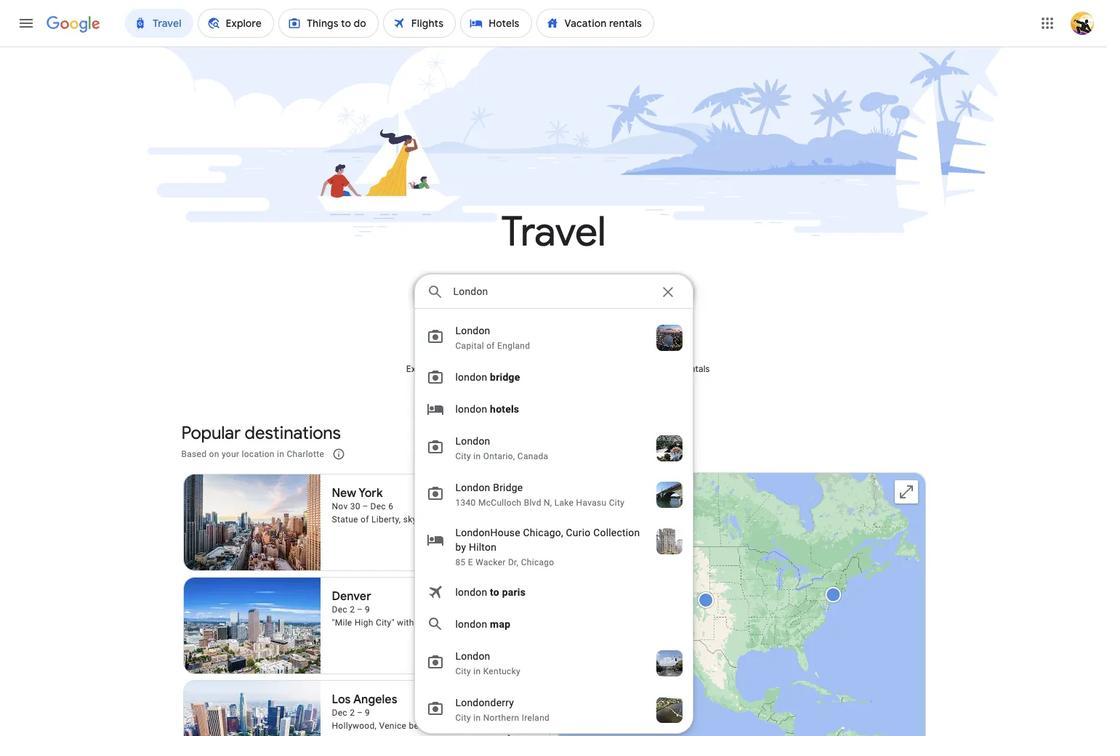Task type: describe. For each thing, give the bounding box(es) containing it.
more information on trips from charlotte. image
[[322, 437, 356, 472]]

capital
[[456, 341, 484, 351]]

nov
[[332, 501, 348, 512]]

in for london city in ontario, canada
[[474, 452, 481, 462]]

stadiums
[[467, 618, 505, 628]]

denver
[[332, 589, 371, 604]]

$59
[[521, 528, 539, 541]]

by
[[456, 542, 466, 553]]

charlotte
[[287, 449, 324, 459]]

london bridge option
[[415, 472, 693, 519]]

skyscrapers
[[403, 515, 452, 525]]

canada
[[518, 452, 549, 462]]

londonderry
[[456, 697, 514, 709]]

your
[[222, 449, 239, 459]]

curio
[[566, 527, 591, 539]]

travel
[[501, 207, 606, 258]]

kentucky
[[483, 667, 521, 677]]

liberty,
[[372, 515, 401, 525]]

londonhouse
[[456, 527, 521, 539]]

59 us dollars element
[[521, 527, 539, 541]]

6
[[389, 501, 394, 512]]

travel heading
[[100, 207, 1008, 258]]

new
[[332, 486, 356, 501]]

northern
[[483, 713, 520, 724]]

based
[[181, 449, 207, 459]]

& inside new york nov 30 – dec 6 statue of liberty, skyscrapers & culture
[[455, 515, 460, 525]]

125 us dollars element
[[517, 733, 539, 737]]

3 option from the top
[[415, 577, 693, 609]]

travel main content
[[0, 47, 1108, 737]]

venice
[[379, 721, 407, 731]]

hotels
[[490, 404, 519, 415]]

dec inside denver dec 2 – 9 "mile high city" with museums & stadiums
[[332, 605, 348, 615]]

to for things
[[488, 364, 497, 375]]

85
[[456, 558, 466, 568]]

& inside denver dec 2 – 9 "mile high city" with museums & stadiums
[[459, 618, 465, 628]]

london bridge 1340 mcculloch blvd n, lake havasu city
[[456, 482, 625, 508]]

vacation
[[644, 364, 680, 375]]

blvd
[[524, 498, 542, 508]]

paris
[[502, 587, 526, 599]]

in for london city in kentucky
[[474, 667, 481, 677]]

location
[[242, 449, 275, 459]]

of inside new york nov 30 – dec 6 statue of liberty, skyscrapers & culture
[[361, 515, 369, 525]]

list box inside search for destinations, sights and more dialog
[[415, 309, 693, 734]]

vacation rentals
[[644, 364, 710, 375]]

london city in ontario, canada
[[456, 436, 549, 462]]

rentals
[[682, 364, 710, 375]]

london for to paris
[[456, 587, 488, 599]]

london for map
[[456, 619, 488, 631]]

things
[[458, 364, 486, 375]]

hollywood,
[[332, 721, 377, 731]]

london for london capital of england
[[456, 325, 491, 337]]

havasu
[[576, 498, 607, 508]]

of inside london capital of england
[[487, 341, 495, 351]]

popular destinations
[[181, 423, 341, 444]]

popular
[[181, 423, 241, 444]]

map
[[490, 619, 511, 631]]

destinations
[[245, 423, 341, 444]]

explore link
[[392, 326, 453, 387]]

londonderry city in northern ireland
[[456, 697, 550, 724]]

city inside london bridge 1340 mcculloch blvd n, lake havasu city
[[609, 498, 625, 508]]

& inside los angeles dec 2 – 9 hollywood, venice beach & the lakers
[[436, 721, 442, 731]]

high
[[355, 618, 374, 628]]

bridge
[[493, 482, 523, 494]]

london city in kentucky
[[456, 651, 521, 677]]

hilton
[[469, 542, 497, 553]]

"mile
[[332, 618, 352, 628]]

london for london bridge 1340 mcculloch blvd n, lake havasu city
[[456, 482, 491, 494]]



Task type: vqa. For each thing, say whether or not it's contained in the screenshot.
Capital
yes



Task type: locate. For each thing, give the bounding box(es) containing it.
to inside option
[[490, 587, 500, 599]]

2 2 – 9 from the top
[[350, 708, 370, 718]]

london
[[456, 372, 488, 383], [456, 404, 488, 415], [456, 587, 488, 599], [456, 619, 488, 631]]

1 london from the top
[[456, 372, 488, 383]]

england
[[498, 341, 530, 351]]

london to paris
[[456, 587, 526, 599]]

option down chicago on the bottom of the page
[[415, 577, 693, 609]]

city for london city in kentucky
[[456, 667, 471, 677]]

425 us dollars element
[[515, 544, 539, 559]]

dr,
[[508, 558, 519, 568]]

in left kentucky
[[474, 667, 481, 677]]

vacation rentals link
[[638, 326, 716, 387]]

& left the
[[436, 721, 442, 731]]

in
[[277, 449, 284, 459], [474, 452, 481, 462], [474, 667, 481, 677], [474, 713, 481, 724]]

2 dec from the top
[[332, 708, 348, 718]]

chicago
[[521, 558, 555, 568]]

2 london option from the top
[[415, 425, 693, 472]]

in inside the londonderry city in northern ireland
[[474, 713, 481, 724]]

1 option from the top
[[415, 361, 693, 393]]

wacker
[[476, 558, 506, 568]]

list box
[[415, 309, 693, 734]]

0 vertical spatial of
[[487, 341, 495, 351]]

beach
[[409, 721, 434, 731]]

statue
[[332, 515, 358, 525]]

do
[[499, 364, 510, 375]]

to for london
[[490, 587, 500, 599]]

in left 'ontario,'
[[474, 452, 481, 462]]

0 horizontal spatial of
[[361, 515, 369, 525]]

n,
[[544, 498, 552, 508]]

london option up london bridge 1340 mcculloch blvd n, lake havasu city
[[415, 425, 693, 472]]

chicago,
[[523, 527, 564, 539]]

london for london city in ontario, canada
[[456, 436, 491, 447]]

2 london from the top
[[456, 436, 491, 447]]

list box containing london
[[415, 309, 693, 734]]

london up 'ontario,'
[[456, 436, 491, 447]]

londonderry option
[[415, 687, 693, 734]]

los
[[332, 693, 351, 707]]

london for hotels
[[456, 404, 488, 415]]

in inside london city in ontario, canada
[[474, 452, 481, 462]]

london up kentucky
[[456, 651, 491, 663]]

1 vertical spatial london option
[[415, 425, 693, 472]]

to left do
[[488, 364, 497, 375]]

mcculloch
[[478, 498, 522, 508]]

2 option from the top
[[415, 393, 693, 425]]

york
[[359, 486, 383, 501]]

on
[[209, 449, 219, 459]]

1 vertical spatial 2 – 9
[[350, 708, 370, 718]]

to
[[488, 364, 497, 375], [490, 587, 500, 599]]

1 london from the top
[[456, 325, 491, 337]]

1 horizontal spatial of
[[487, 341, 495, 351]]

london option up ireland
[[415, 641, 693, 687]]

1 2 – 9 from the top
[[350, 605, 370, 615]]

option
[[415, 361, 693, 393], [415, 393, 693, 425], [415, 577, 693, 609], [415, 609, 693, 641]]

0 vertical spatial to
[[488, 364, 497, 375]]

2 – 9 up hollywood,
[[350, 708, 370, 718]]

of
[[487, 341, 495, 351], [361, 515, 369, 525]]

based on your location in charlotte
[[181, 449, 324, 459]]

london inside london bridge 1340 mcculloch blvd n, lake havasu city
[[456, 482, 491, 494]]

0 vertical spatial &
[[455, 515, 460, 525]]

explore
[[407, 364, 438, 375]]

culture
[[463, 515, 491, 525]]

city inside london city in ontario, canada
[[456, 452, 471, 462]]

1 vertical spatial &
[[459, 618, 465, 628]]

city down londonderry
[[456, 713, 471, 724]]

2 – 9
[[350, 605, 370, 615], [350, 708, 370, 718]]

los angeles dec 2 – 9 hollywood, venice beach & the lakers
[[332, 693, 487, 731]]

1 vertical spatial of
[[361, 515, 369, 525]]

of right "capital"
[[487, 341, 495, 351]]

city for london city in ontario, canada
[[456, 452, 471, 462]]

main menu image
[[17, 15, 35, 32]]

of down 30 – dec on the left of the page
[[361, 515, 369, 525]]

option down england
[[415, 361, 693, 393]]

2 vertical spatial london option
[[415, 641, 693, 687]]

things to do link
[[453, 326, 516, 387]]

city"
[[376, 618, 395, 628]]

city right havasu
[[609, 498, 625, 508]]

london capital of england
[[456, 325, 530, 351]]

& down 1340
[[455, 515, 460, 525]]

dec
[[332, 605, 348, 615], [332, 708, 348, 718]]

city inside the londonderry city in northern ireland
[[456, 713, 471, 724]]

2 – 9 inside denver dec 2 – 9 "mile high city" with museums & stadiums
[[350, 605, 370, 615]]

search for destinations, sights and more dialog
[[414, 274, 693, 735]]

city
[[456, 452, 471, 462], [609, 498, 625, 508], [456, 667, 471, 677], [456, 713, 471, 724]]

clear image
[[660, 283, 677, 300], [659, 284, 677, 301]]

city left 'ontario,'
[[456, 452, 471, 462]]

london for london city in kentucky
[[456, 651, 491, 663]]

london up "capital"
[[456, 325, 491, 337]]

collection
[[594, 527, 640, 539]]

3 london option from the top
[[415, 641, 693, 687]]

ireland
[[522, 713, 550, 724]]

in right 'location' on the bottom left
[[277, 449, 284, 459]]

4 london from the top
[[456, 651, 491, 663]]

denver dec 2 – 9 "mile high city" with museums & stadiums
[[332, 589, 505, 628]]

city inside london city in kentucky
[[456, 667, 471, 677]]

london hotels
[[456, 404, 519, 415]]

londonhouse chicago, curio collection by hilton 85 e wacker dr, chicago
[[456, 527, 640, 568]]

dec down los
[[332, 708, 348, 718]]

to left paris
[[490, 587, 500, 599]]

in down londonderry
[[474, 713, 481, 724]]

london map
[[456, 619, 511, 631]]

2 – 9 up high
[[350, 605, 370, 615]]

e
[[468, 558, 473, 568]]

angeles
[[353, 693, 398, 707]]

Search for destinations, sights and more text field
[[453, 275, 651, 308]]

london inside london city in kentucky
[[456, 651, 491, 663]]

1 vertical spatial to
[[490, 587, 500, 599]]

dec inside los angeles dec 2 – 9 hollywood, venice beach & the lakers
[[332, 708, 348, 718]]

option down paris
[[415, 609, 693, 641]]

the
[[444, 721, 457, 731]]

0 vertical spatial 2 – 9
[[350, 605, 370, 615]]

lakers
[[460, 721, 487, 731]]

london inside london city in ontario, canada
[[456, 436, 491, 447]]

museums
[[417, 618, 457, 628]]

london inside london capital of england
[[456, 325, 491, 337]]

bridge
[[490, 372, 520, 383]]

0 vertical spatial london option
[[415, 315, 693, 361]]

&
[[455, 515, 460, 525], [459, 618, 465, 628], [436, 721, 442, 731]]

ontario,
[[483, 452, 515, 462]]

0 vertical spatial dec
[[332, 605, 348, 615]]

london for bridge
[[456, 372, 488, 383]]

option up the canada
[[415, 393, 693, 425]]

londonhouse chicago, curio collection by hilton option
[[415, 519, 693, 577]]

1 london option from the top
[[415, 315, 693, 361]]

4 option from the top
[[415, 609, 693, 641]]

1340
[[456, 498, 476, 508]]

lake
[[555, 498, 574, 508]]

& left stadiums
[[459, 618, 465, 628]]

london
[[456, 325, 491, 337], [456, 436, 491, 447], [456, 482, 491, 494], [456, 651, 491, 663]]

explore button
[[392, 326, 453, 387]]

2 – 9 inside los angeles dec 2 – 9 hollywood, venice beach & the lakers
[[350, 708, 370, 718]]

city up londonderry
[[456, 667, 471, 677]]

2 vertical spatial &
[[436, 721, 442, 731]]

dec up "mile
[[332, 605, 348, 615]]

2 london from the top
[[456, 404, 488, 415]]

vacation rentals button
[[638, 326, 716, 387]]

to inside button
[[488, 364, 497, 375]]

3 london from the top
[[456, 482, 491, 494]]

30 – dec
[[350, 501, 386, 512]]

london up 1340
[[456, 482, 491, 494]]

things to do
[[458, 364, 510, 375]]

in for londonderry city in northern ireland
[[474, 713, 481, 724]]

london option down search for destinations, sights and more text box at the top
[[415, 315, 693, 361]]

4 london from the top
[[456, 619, 488, 631]]

london option
[[415, 315, 693, 361], [415, 425, 693, 472], [415, 641, 693, 687]]

1 dec from the top
[[332, 605, 348, 615]]

3 london from the top
[[456, 587, 488, 599]]

new york nov 30 – dec 6 statue of liberty, skyscrapers & culture
[[332, 486, 491, 525]]

london bridge
[[456, 372, 520, 383]]

things to do button
[[453, 326, 516, 387]]

clear image inside search for destinations, sights and more dialog
[[659, 284, 677, 301]]

$425
[[515, 545, 539, 558]]

1 vertical spatial dec
[[332, 708, 348, 718]]

with
[[397, 618, 414, 628]]

in inside london city in kentucky
[[474, 667, 481, 677]]

city for londonderry city in northern ireland
[[456, 713, 471, 724]]



